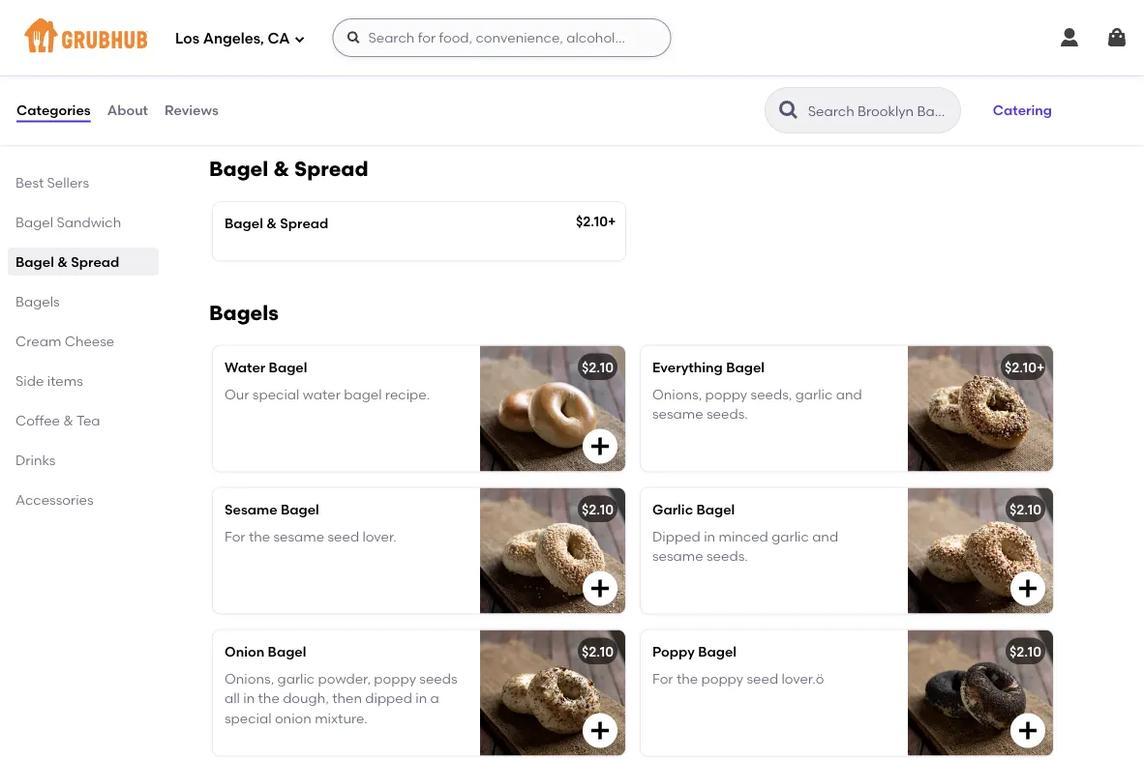 Task type: describe. For each thing, give the bounding box(es) containing it.
best
[[15, 174, 44, 191]]

for the sesame seed lover.
[[225, 529, 397, 545]]

face
[[692, 31, 722, 47]]

0 vertical spatial $2.10 +
[[576, 214, 616, 230]]

coleslaw.
[[278, 70, 342, 87]]

cream cheese
[[15, 333, 114, 349]]

1 vertical spatial bagel & spread
[[225, 216, 329, 232]]

coffee & tea tab
[[15, 410, 151, 431]]

about
[[107, 102, 148, 118]]

onion bagel
[[225, 644, 306, 660]]

onions, for sesame
[[652, 387, 702, 403]]

poppy
[[652, 644, 695, 660]]

svg image for seeds
[[589, 720, 612, 743]]

water bagel
[[225, 359, 307, 376]]

cheese
[[863, 51, 910, 67]]

lover.ö
[[782, 671, 824, 688]]

cheese for cream cheese with dijon mustard, pastrami, egg sunny side up, jack cheese, coleslaw. we recommend to be served on our jalapeno cheese bagel.
[[274, 31, 324, 47]]

garlic inside onions, garlic powder, poppy seeds all in the dough, then dipped in a special onion mixture.
[[277, 671, 315, 688]]

bagel sandwich - pastrami image
[[480, 0, 625, 116]]

sellers
[[47, 174, 89, 191]]

svg image for lover.
[[589, 577, 612, 601]]

Search for food, convenience, alcohol... search field
[[332, 18, 671, 57]]

dough,
[[283, 691, 329, 707]]

onions, garlic powder, poppy seeds all in the dough, then dipped in a special onion mixture.
[[225, 671, 457, 727]]

garlic for minced
[[772, 529, 809, 545]]

1 vertical spatial +
[[608, 214, 616, 230]]

the inside onions, garlic powder, poppy seeds all in the dough, then dipped in a special onion mixture.
[[258, 691, 280, 707]]

tea
[[76, 412, 100, 429]]

best sellers
[[15, 174, 89, 191]]

open
[[652, 31, 689, 47]]

onion bagel image
[[480, 631, 625, 757]]

about button
[[106, 76, 149, 145]]

recommend
[[369, 70, 450, 87]]

+ for cream cheese with dijon mustard, pastrami, egg sunny side up, jack cheese, coleslaw. we recommend to be served on our jalapeno cheese bagel.
[[609, 4, 617, 20]]

cheese for cream cheese
[[65, 333, 114, 349]]

garlic bagel
[[652, 501, 735, 518]]

tomatoes,
[[757, 51, 824, 67]]

powder,
[[318, 671, 371, 688]]

egg.
[[715, 70, 745, 87]]

everything bagel image
[[908, 346, 1053, 472]]

poppy bagel image
[[908, 631, 1053, 757]]

be
[[241, 90, 258, 106]]

$2.10 for for the sesame seed lover.
[[582, 501, 614, 518]]

topped
[[943, 51, 991, 67]]

reviews button
[[164, 76, 220, 145]]

then
[[332, 691, 362, 707]]

our special water bagel recipe.
[[225, 387, 430, 403]]

seeds
[[419, 671, 457, 688]]

poppy inside onions, garlic powder, poppy seeds all in the dough, then dipped in a special onion mixture.
[[374, 671, 416, 688]]

seeds. for in
[[707, 549, 748, 565]]

bagels tab
[[15, 291, 151, 312]]

side items tab
[[15, 371, 151, 391]]

smash
[[715, 4, 759, 20]]

sesame bagel
[[225, 501, 319, 518]]

drinks
[[15, 452, 55, 469]]

0 horizontal spatial in
[[243, 691, 255, 707]]

side
[[362, 51, 389, 67]]

cheese,
[[225, 70, 275, 87]]

peppers,
[[652, 51, 710, 67]]

special inside onions, garlic powder, poppy seeds all in the dough, then dipped in a special onion mixture.
[[225, 710, 272, 727]]

catering
[[993, 102, 1052, 118]]

all
[[225, 691, 240, 707]]

-
[[335, 4, 341, 20]]

garlic
[[652, 501, 693, 518]]

the for poppy
[[677, 671, 698, 688]]

1 horizontal spatial in
[[416, 691, 427, 707]]

our
[[328, 90, 350, 106]]

onions, for all
[[225, 671, 274, 688]]

accessories tab
[[15, 490, 151, 510]]

bagel & spread inside tab
[[15, 254, 119, 270]]

garlic for seeds,
[[796, 387, 833, 403]]

seed for lover.
[[328, 529, 359, 545]]

sandwich for bagel sandwich
[[57, 214, 121, 230]]

$2.10 for our special water bagel recipe.
[[582, 359, 614, 376]]

0 vertical spatial spread
[[294, 157, 368, 182]]

onion
[[275, 710, 312, 727]]

ca
[[268, 30, 290, 48]]

smashed
[[825, 31, 885, 47]]

svg image for recipe.
[[589, 435, 612, 458]]

avocado
[[652, 4, 712, 20]]

sesame for dipped
[[652, 549, 703, 565]]

minced
[[719, 529, 768, 545]]

sunny
[[319, 51, 359, 67]]

reviews
[[165, 102, 219, 118]]

pastrami
[[344, 4, 404, 20]]

bagel sandwich
[[15, 214, 121, 230]]

cream for cream cheese with dijon mustard, pastrami, egg sunny side up, jack cheese, coleslaw. we recommend to be served on our jalapeno cheese bagel.
[[225, 31, 270, 47]]

our
[[225, 387, 249, 403]]

jack for tomatoes,
[[827, 51, 860, 67]]

with
[[327, 31, 354, 47]]

seeds. for poppy
[[707, 406, 748, 423]]

0 vertical spatial bagel & spread
[[209, 157, 368, 182]]

water
[[303, 387, 341, 403]]

accessories
[[15, 492, 93, 508]]

$2.10 for dipped in minced garlic and sesame seeds.
[[1010, 501, 1042, 518]]

onions, poppy seeds, garlic and sesame seeds.
[[652, 387, 862, 423]]

+ for onions, poppy seeds, garlic and sesame seeds.
[[1037, 359, 1045, 376]]

sandwich for bagel sandwich - pastrami
[[266, 4, 332, 20]]

seeds,
[[751, 387, 792, 403]]

dipped
[[365, 691, 412, 707]]

avocado,
[[888, 31, 950, 47]]

best sellers tab
[[15, 172, 151, 193]]

for for for the sesame seed lover.
[[225, 529, 245, 545]]

poppy inside onions, poppy seeds, garlic and sesame seeds.
[[705, 387, 748, 403]]

categories
[[16, 102, 91, 118]]

$2.10 for for the poppy seed lover.ö
[[1010, 644, 1042, 660]]

coffee & tea
[[15, 412, 100, 429]]



Task type: vqa. For each thing, say whether or not it's contained in the screenshot.
About at the left top
yes



Task type: locate. For each thing, give the bounding box(es) containing it.
water
[[225, 359, 265, 376]]

0 horizontal spatial seed
[[328, 529, 359, 545]]

los
[[175, 30, 199, 48]]

in down seeds
[[416, 691, 427, 707]]

mixture.
[[315, 710, 368, 727]]

special down water bagel
[[253, 387, 300, 403]]

lover.
[[363, 529, 397, 545]]

jack for up,
[[416, 51, 448, 67]]

1 vertical spatial onions,
[[225, 671, 274, 688]]

and for dipped in minced garlic and sesame seeds.
[[812, 529, 838, 545]]

for down sesame
[[225, 529, 245, 545]]

garlic inside dipped in minced garlic and sesame seeds.
[[772, 529, 809, 545]]

cream up the "side"
[[15, 333, 61, 349]]

water bagel image
[[480, 346, 625, 472]]

1 horizontal spatial cream
[[225, 31, 270, 47]]

we
[[345, 70, 366, 87]]

catering button
[[984, 89, 1061, 132]]

jack
[[416, 51, 448, 67], [827, 51, 860, 67]]

sesame inside dipped in minced garlic and sesame seeds.
[[652, 549, 703, 565]]

dipped
[[652, 529, 701, 545]]

the up onion at the left bottom
[[258, 691, 280, 707]]

the for sesame
[[249, 529, 270, 545]]

sesame down sesame bagel
[[273, 529, 324, 545]]

0 vertical spatial cream
[[225, 31, 270, 47]]

jack down smashed
[[827, 51, 860, 67]]

cheese up egg
[[274, 31, 324, 47]]

jack down mustard, at the left of the page
[[416, 51, 448, 67]]

seeds. down minced on the right bottom of page
[[707, 549, 748, 565]]

1 horizontal spatial seed
[[747, 671, 778, 688]]

1 jack from the left
[[416, 51, 448, 67]]

seeds. inside onions, poppy seeds, garlic and sesame seeds.
[[707, 406, 748, 423]]

0 vertical spatial onions,
[[652, 387, 702, 403]]

0 vertical spatial special
[[253, 387, 300, 403]]

bagels up cream cheese
[[15, 293, 60, 310]]

poppy down "poppy bagel"
[[701, 671, 744, 688]]

seed
[[328, 529, 359, 545], [747, 671, 778, 688]]

garlic up dough,
[[277, 671, 315, 688]]

garlic inside onions, poppy seeds, garlic and sesame seeds.
[[796, 387, 833, 403]]

to
[[225, 90, 238, 106]]

bagels up water
[[209, 301, 279, 325]]

with
[[791, 31, 822, 47]]

in inside dipped in minced garlic and sesame seeds.
[[704, 529, 716, 545]]

0 horizontal spatial a
[[430, 691, 439, 707]]

bagel sandwich - pastrami
[[225, 4, 404, 20]]

2 vertical spatial garlic
[[277, 671, 315, 688]]

categories button
[[15, 76, 92, 145]]

sesame inside onions, poppy seeds, garlic and sesame seeds.
[[652, 406, 703, 423]]

poppy up dipped
[[374, 671, 416, 688]]

cheese down bagels 'tab'
[[65, 333, 114, 349]]

1 horizontal spatial $2.10 +
[[1005, 359, 1045, 376]]

for the poppy seed lover.ö
[[652, 671, 824, 688]]

2 vertical spatial spread
[[71, 254, 119, 270]]

2 vertical spatial sesame
[[652, 549, 703, 565]]

0 vertical spatial sesame
[[652, 406, 703, 423]]

1 vertical spatial cream
[[15, 333, 61, 349]]

seed left lover.ö
[[747, 671, 778, 688]]

$2.10 +
[[576, 214, 616, 230], [1005, 359, 1045, 376]]

sesame for onions,
[[652, 406, 703, 423]]

bagel & spread
[[209, 157, 368, 182], [225, 216, 329, 232], [15, 254, 119, 270]]

2 vertical spatial +
[[1037, 359, 1045, 376]]

poppy
[[705, 387, 748, 403], [374, 671, 416, 688], [701, 671, 744, 688]]

1 vertical spatial spread
[[280, 216, 329, 232]]

sandwich up ca
[[266, 4, 332, 20]]

1 vertical spatial cheese
[[225, 110, 275, 126]]

seed for lover.ö
[[747, 671, 778, 688]]

bagel
[[344, 387, 382, 403]]

1 horizontal spatial for
[[652, 671, 673, 688]]

onions,
[[652, 387, 702, 403], [225, 671, 274, 688]]

dijon
[[358, 31, 391, 47]]

on
[[309, 90, 325, 106]]

1 vertical spatial seed
[[747, 671, 778, 688]]

0 vertical spatial seeds.
[[707, 406, 748, 423]]

and right the seeds,
[[836, 387, 862, 403]]

Search Brooklyn Bagel Bakery search field
[[806, 102, 954, 120]]

garlic right minced on the right bottom of page
[[772, 529, 809, 545]]

in down 'garlic bagel'
[[704, 529, 716, 545]]

sesame bagel image
[[480, 488, 625, 614]]

$14.50
[[568, 4, 609, 20]]

0 horizontal spatial cream
[[15, 333, 61, 349]]

1 horizontal spatial a
[[994, 51, 1003, 67]]

bagel & spread tab
[[15, 252, 151, 272]]

special
[[253, 387, 300, 403], [225, 710, 272, 727]]

and inside open face sandwich  with smashed avocado, onions, peppers, olives, tomatoes, jack cheese and topped a poached egg.
[[913, 51, 939, 67]]

seeds. down the everything bagel
[[707, 406, 748, 423]]

2 vertical spatial and
[[812, 529, 838, 545]]

coffee
[[15, 412, 60, 429]]

1 vertical spatial for
[[652, 671, 673, 688]]

seeds.
[[707, 406, 748, 423], [707, 549, 748, 565]]

egg
[[290, 51, 316, 67]]

sandwich
[[266, 4, 332, 20], [57, 214, 121, 230]]

cheese inside tab
[[65, 333, 114, 349]]

open face sandwich  with smashed avocado, onions, peppers, olives, tomatoes, jack cheese and topped a poached egg.
[[652, 31, 1003, 87]]

onions, inside onions, poppy seeds, garlic and sesame seeds.
[[652, 387, 702, 403]]

$2.10 for onions, garlic powder, poppy seeds all in the dough, then dipped in a special onion mixture.
[[582, 644, 614, 660]]

bagel.
[[278, 110, 319, 126]]

sesame down everything
[[652, 406, 703, 423]]

1 seeds. from the top
[[707, 406, 748, 423]]

0 vertical spatial a
[[994, 51, 1003, 67]]

up,
[[392, 51, 413, 67]]

seed left lover.
[[328, 529, 359, 545]]

1 vertical spatial $2.10 +
[[1005, 359, 1045, 376]]

garlic bagel image
[[908, 488, 1053, 614]]

0 vertical spatial +
[[609, 4, 617, 20]]

0 horizontal spatial onions,
[[225, 671, 274, 688]]

0 vertical spatial the
[[249, 529, 270, 545]]

0 vertical spatial cheese
[[274, 31, 324, 47]]

svg image
[[1058, 26, 1081, 49], [294, 33, 305, 45], [589, 435, 612, 458], [589, 577, 612, 601], [589, 720, 612, 743]]

for
[[225, 529, 245, 545], [652, 671, 673, 688]]

olives,
[[714, 51, 754, 67]]

poppy down the everything bagel
[[705, 387, 748, 403]]

served
[[262, 90, 305, 106]]

0 vertical spatial and
[[913, 51, 939, 67]]

seeds. inside dipped in minced garlic and sesame seeds.
[[707, 549, 748, 565]]

1 vertical spatial sandwich
[[57, 214, 121, 230]]

and for onions, poppy seeds, garlic and sesame seeds.
[[836, 387, 862, 403]]

1 horizontal spatial bagels
[[209, 301, 279, 325]]

2 vertical spatial the
[[258, 691, 280, 707]]

0 horizontal spatial for
[[225, 529, 245, 545]]

onions, up all
[[225, 671, 274, 688]]

avocado smash
[[652, 4, 759, 20]]

search icon image
[[777, 99, 800, 122]]

jalapeno
[[353, 90, 417, 106]]

a
[[994, 51, 1003, 67], [430, 691, 439, 707]]

for for for the poppy seed lover.ö
[[652, 671, 673, 688]]

2 jack from the left
[[827, 51, 860, 67]]

a down onions, on the top right of page
[[994, 51, 1003, 67]]

for down the poppy
[[652, 671, 673, 688]]

sesame down dipped
[[652, 549, 703, 565]]

0 horizontal spatial $2.10 +
[[576, 214, 616, 230]]

drinks tab
[[15, 450, 151, 470]]

side items
[[15, 373, 83, 389]]

2 vertical spatial cheese
[[65, 333, 114, 349]]

cream for cream cheese
[[15, 333, 61, 349]]

2 vertical spatial bagel & spread
[[15, 254, 119, 270]]

2 seeds. from the top
[[707, 549, 748, 565]]

everything bagel
[[652, 359, 765, 376]]

los angeles, ca
[[175, 30, 290, 48]]

cream cheese with dijon mustard, pastrami, egg sunny side up, jack cheese, coleslaw. we recommend to be served on our jalapeno cheese bagel.
[[225, 31, 452, 126]]

in
[[704, 529, 716, 545], [243, 691, 255, 707], [416, 691, 427, 707]]

0 vertical spatial garlic
[[796, 387, 833, 403]]

the down "poppy bagel"
[[677, 671, 698, 688]]

onion
[[225, 644, 264, 660]]

1 vertical spatial garlic
[[772, 529, 809, 545]]

0 horizontal spatial bagels
[[15, 293, 60, 310]]

1 horizontal spatial jack
[[827, 51, 860, 67]]

bagels
[[15, 293, 60, 310], [209, 301, 279, 325]]

special down all
[[225, 710, 272, 727]]

1 vertical spatial special
[[225, 710, 272, 727]]

svg image
[[1106, 26, 1129, 49], [346, 30, 361, 46], [1016, 577, 1040, 601], [1016, 720, 1040, 743]]

2 horizontal spatial in
[[704, 529, 716, 545]]

0 vertical spatial for
[[225, 529, 245, 545]]

and inside dipped in minced garlic and sesame seeds.
[[812, 529, 838, 545]]

+
[[609, 4, 617, 20], [608, 214, 616, 230], [1037, 359, 1045, 376]]

spread inside bagel & spread tab
[[71, 254, 119, 270]]

and
[[913, 51, 939, 67], [836, 387, 862, 403], [812, 529, 838, 545]]

a down seeds
[[430, 691, 439, 707]]

1 vertical spatial and
[[836, 387, 862, 403]]

jack inside cream cheese with dijon mustard, pastrami, egg sunny side up, jack cheese, coleslaw. we recommend to be served on our jalapeno cheese bagel.
[[416, 51, 448, 67]]

jack inside open face sandwich  with smashed avocado, onions, peppers, olives, tomatoes, jack cheese and topped a poached egg.
[[827, 51, 860, 67]]

pastrami,
[[225, 51, 287, 67]]

poached
[[652, 70, 712, 87]]

cheese down be
[[225, 110, 275, 126]]

and inside onions, poppy seeds, garlic and sesame seeds.
[[836, 387, 862, 403]]

0 horizontal spatial sandwich
[[57, 214, 121, 230]]

bagels inside 'tab'
[[15, 293, 60, 310]]

sandwich up bagel & spread tab
[[57, 214, 121, 230]]

1 horizontal spatial onions,
[[652, 387, 702, 403]]

0 vertical spatial seed
[[328, 529, 359, 545]]

cream inside tab
[[15, 333, 61, 349]]

onions, down everything
[[652, 387, 702, 403]]

a inside onions, garlic powder, poppy seeds all in the dough, then dipped in a special onion mixture.
[[430, 691, 439, 707]]

everything
[[652, 359, 723, 376]]

and down avocado,
[[913, 51, 939, 67]]

cream
[[225, 31, 270, 47], [15, 333, 61, 349]]

sesame
[[225, 501, 277, 518]]

garlic right the seeds,
[[796, 387, 833, 403]]

garlic
[[796, 387, 833, 403], [772, 529, 809, 545], [277, 671, 315, 688]]

and right minced on the right bottom of page
[[812, 529, 838, 545]]

&
[[273, 157, 289, 182], [266, 216, 277, 232], [57, 254, 68, 270], [63, 412, 73, 429]]

bagel
[[225, 4, 263, 20], [209, 157, 268, 182], [15, 214, 53, 230], [225, 216, 263, 232], [15, 254, 54, 270], [269, 359, 307, 376], [726, 359, 765, 376], [281, 501, 319, 518], [696, 501, 735, 518], [268, 644, 306, 660], [698, 644, 737, 660]]

1 vertical spatial seeds.
[[707, 549, 748, 565]]

items
[[47, 373, 83, 389]]

1 vertical spatial the
[[677, 671, 698, 688]]

poppy bagel
[[652, 644, 737, 660]]

dipped in minced garlic and sesame seeds.
[[652, 529, 838, 565]]

sandwich
[[725, 31, 788, 47]]

onions,
[[954, 31, 1000, 47]]

sandwich inside bagel sandwich tab
[[57, 214, 121, 230]]

main navigation navigation
[[0, 0, 1144, 76]]

cream up the pastrami,
[[225, 31, 270, 47]]

a inside open face sandwich  with smashed avocado, onions, peppers, olives, tomatoes, jack cheese and topped a poached egg.
[[994, 51, 1003, 67]]

bagel sandwich tab
[[15, 212, 151, 232]]

cream cheese tab
[[15, 331, 151, 351]]

the down sesame
[[249, 529, 270, 545]]

in right all
[[243, 691, 255, 707]]

mustard,
[[394, 31, 452, 47]]

1 vertical spatial a
[[430, 691, 439, 707]]

1 horizontal spatial sandwich
[[266, 4, 332, 20]]

0 vertical spatial sandwich
[[266, 4, 332, 20]]

$14.50 +
[[568, 4, 617, 20]]

angeles,
[[203, 30, 264, 48]]

1 vertical spatial sesame
[[273, 529, 324, 545]]

cream inside cream cheese with dijon mustard, pastrami, egg sunny side up, jack cheese, coleslaw. we recommend to be served on our jalapeno cheese bagel.
[[225, 31, 270, 47]]

recipe.
[[385, 387, 430, 403]]

onions, inside onions, garlic powder, poppy seeds all in the dough, then dipped in a special onion mixture.
[[225, 671, 274, 688]]

0 horizontal spatial jack
[[416, 51, 448, 67]]



